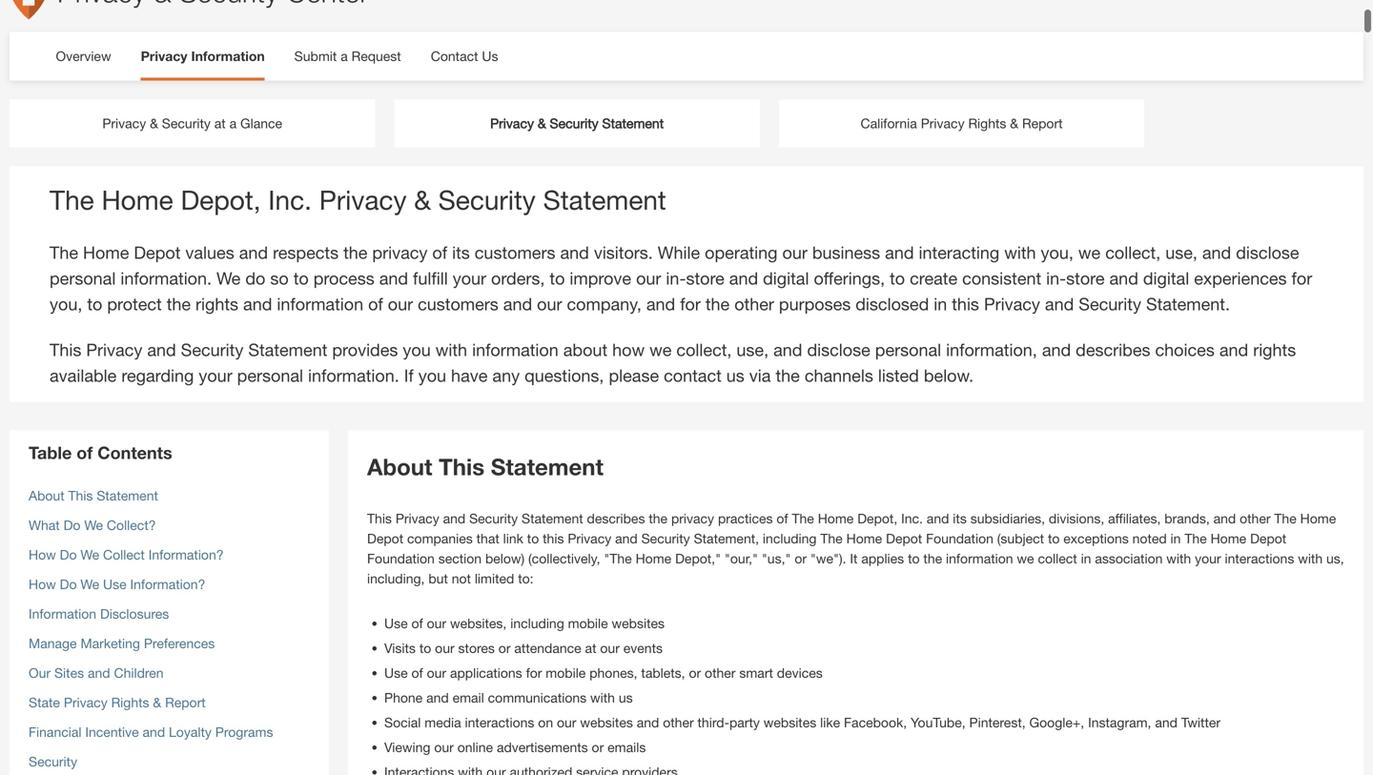 Task type: describe. For each thing, give the bounding box(es) containing it.
privacy up 'privacy & security at a glance'
[[141, 47, 187, 63]]

other inside this privacy and security statement describes the privacy practices of the home depot, inc. and its subsidiaries, divisions, affiliates, brands, and other the home depot companies that link to this privacy and security statement, including the home depot foundation (subject to exceptions noted in the home depot foundation section below) (collectively, "the home depot," "our," "us," or "we"). it applies to the information we collect in association with your interactions with us, including, but not limited to:
[[1240, 510, 1271, 525]]

fulfill
[[413, 267, 448, 287]]

other left smart
[[705, 664, 736, 680]]

1 vertical spatial mobile
[[546, 664, 586, 680]]

applications
[[450, 664, 522, 680]]

"the
[[604, 550, 632, 565]]

manage marketing preferences link
[[29, 633, 310, 653]]

state privacy rights & report
[[29, 694, 206, 709]]

we for use
[[81, 575, 99, 591]]

1 vertical spatial use
[[384, 615, 408, 630]]

facebook,
[[844, 714, 907, 729]]

statement inside this privacy and security statement describes the privacy practices of the home depot, inc. and its subsidiaries, divisions, affiliates, brands, and other the home depot companies that link to this privacy and security statement, including the home depot foundation (subject to exceptions noted in the home depot foundation section below) (collectively, "the home depot," "our," "us," or "we"). it applies to the information we collect in association with your interactions with us, including, but not limited to:
[[522, 510, 583, 525]]

depot inside the home depot values and respects the privacy of its customers and visitors. while operating our business and interacting with you, we collect, use, and disclose personal information. we do so to process and fulfill your orders, to improve our in-store and digital offerings, to create consistent in-store and digital experiences for you, to protect the rights and information of our customers and our company, and for the other purposes disclosed in this privacy and security statement.
[[134, 241, 181, 262]]

"we").
[[811, 550, 846, 565]]

how for how do we collect information?
[[29, 546, 56, 562]]

rights inside the home depot values and respects the privacy of its customers and visitors. while operating our business and interacting with you, we collect, use, and disclose personal information. we do so to process and fulfill your orders, to improve our in-store and digital offerings, to create consistent in-store and digital experiences for you, to protect the rights and information of our customers and our company, and for the other purposes disclosed in this privacy and security statement.
[[196, 293, 238, 313]]

what do we collect? link
[[29, 514, 310, 534]]

its inside this privacy and security statement describes the privacy practices of the home depot, inc. and its subsidiaries, divisions, affiliates, brands, and other the home depot companies that link to this privacy and security statement, including the home depot foundation (subject to exceptions noted in the home depot foundation section below) (collectively, "the home depot," "our," "us," or "we"). it applies to the information we collect in association with your interactions with us, including, but not limited to:
[[953, 510, 967, 525]]

0 vertical spatial you
[[403, 338, 431, 359]]

with inside this privacy and security statement provides you with information about how we collect, use, and disclose personal information, and describes choices and rights available regarding your personal information. if you have any questions, please contact us via the channels listed below.
[[436, 338, 467, 359]]

of down process
[[368, 293, 383, 313]]

business
[[812, 241, 880, 262]]

financial
[[29, 723, 82, 739]]

privacy toolbox image
[[10, 0, 48, 19]]

table of contents
[[29, 441, 172, 462]]

to right so
[[293, 267, 309, 287]]

of right table
[[77, 441, 93, 462]]

information inside this privacy and security statement describes the privacy practices of the home depot, inc. and its subsidiaries, divisions, affiliates, brands, and other the home depot companies that link to this privacy and security statement, including the home depot foundation (subject to exceptions noted in the home depot foundation section below) (collectively, "the home depot," "our," "us," or "we"). it applies to the information we collect in association with your interactions with us, including, but not limited to:
[[946, 550, 1013, 565]]

how do we use information? link
[[29, 574, 310, 594]]

0 vertical spatial foundation
[[926, 530, 994, 545]]

and inside financial incentive and loyalty programs link
[[143, 723, 165, 739]]

information? for how do we collect information?
[[148, 546, 224, 562]]

our down visitors. at the left top of the page
[[636, 267, 661, 287]]

viewing
[[384, 739, 431, 754]]

not
[[452, 570, 471, 585]]

exceptions
[[1064, 530, 1129, 545]]

our up phones,
[[600, 639, 620, 655]]

youtube,
[[911, 714, 966, 729]]

home inside the home depot values and respects the privacy of its customers and visitors. while operating our business and interacting with you, we collect, use, and disclose personal information. we do so to process and fulfill your orders, to improve our in-store and digital offerings, to create consistent in-store and digital experiences for you, to protect the rights and information of our customers and our company, and for the other purposes disclosed in this privacy and security statement.
[[83, 241, 129, 262]]

"our,"
[[725, 550, 758, 565]]

home down privacy & security at a glance link
[[102, 183, 173, 214]]

describes inside this privacy and security statement describes the privacy practices of the home depot, inc. and its subsidiaries, divisions, affiliates, brands, and other the home depot companies that link to this privacy and security statement, including the home depot foundation (subject to exceptions noted in the home depot foundation section below) (collectively, "the home depot," "our," "us," or "we"). it applies to the information we collect in association with your interactions with us, including, but not limited to:
[[587, 510, 645, 525]]

what
[[29, 516, 60, 532]]

our left websites,
[[427, 615, 446, 630]]

of up the phone
[[412, 664, 423, 680]]

privacy right california
[[921, 114, 965, 130]]

how do we collect information? link
[[29, 544, 310, 564]]

contact
[[431, 47, 478, 63]]

your inside this privacy and security statement provides you with information about how we collect, use, and disclose personal information, and describes choices and rights available regarding your personal information. if you have any questions, please contact us via the channels listed below.
[[199, 364, 232, 385]]

"us,"
[[762, 550, 791, 565]]

subsidiaries,
[[971, 510, 1045, 525]]

to right link
[[527, 530, 539, 545]]

like
[[820, 714, 840, 729]]

collect
[[103, 546, 145, 562]]

contact us link
[[431, 31, 498, 79]]

we for collect?
[[84, 516, 103, 532]]

respects
[[273, 241, 339, 262]]

incentive
[[85, 723, 139, 739]]

contents
[[98, 441, 172, 462]]

1 horizontal spatial in
[[1081, 550, 1092, 565]]

about inside 'about this statement' link
[[29, 487, 64, 502]]

choices
[[1155, 338, 1215, 359]]

privacy up respects at the left top
[[319, 183, 407, 214]]

0 horizontal spatial about this statement
[[29, 487, 158, 502]]

rights for state
[[111, 694, 149, 709]]

preferences
[[144, 635, 215, 650]]

or inside this privacy and security statement describes the privacy practices of the home depot, inc. and its subsidiaries, divisions, affiliates, brands, and other the home depot companies that link to this privacy and security statement, including the home depot foundation (subject to exceptions noted in the home depot foundation section below) (collectively, "the home depot," "our," "us," or "we"). it applies to the information we collect in association with your interactions with us, including, but not limited to:
[[795, 550, 807, 565]]

the right protect
[[167, 293, 191, 313]]

operating
[[705, 241, 778, 262]]

advertisements
[[497, 739, 588, 754]]

of up fulfill at the top of the page
[[432, 241, 447, 262]]

with inside the home depot values and respects the privacy of its customers and visitors. while operating our business and interacting with you, we collect, use, and disclose personal information. we do so to process and fulfill your orders, to improve our in-store and digital offerings, to create consistent in-store and digital experiences for you, to protect the rights and information of our customers and our company, and for the other purposes disclosed in this privacy and security statement.
[[1004, 241, 1036, 262]]

loyalty
[[169, 723, 212, 739]]

of up visits at the left
[[412, 615, 423, 630]]

security inside this privacy and security statement provides you with information about how we collect, use, and disclose personal information, and describes choices and rights available regarding your personal information. if you have any questions, please contact us via the channels listed below.
[[181, 338, 244, 359]]

so
[[270, 267, 289, 287]]

applies
[[862, 550, 904, 565]]

third-
[[698, 714, 730, 729]]

on
[[538, 714, 553, 729]]

programs
[[215, 723, 273, 739]]

privacy down overview link
[[102, 114, 146, 130]]

what do we collect?
[[29, 516, 156, 532]]

0 vertical spatial customers
[[475, 241, 556, 262]]

home right noted
[[1211, 530, 1247, 545]]

do
[[245, 267, 265, 287]]

the inside this privacy and security statement provides you with information about how we collect, use, and disclose personal information, and describes choices and rights available regarding your personal information. if you have any questions, please contact us via the channels listed below.
[[776, 364, 800, 385]]

websites left like
[[764, 714, 817, 729]]

1 horizontal spatial you,
[[1041, 241, 1074, 262]]

this privacy and security statement provides you with information about how we collect, use, and disclose personal information, and describes choices and rights available regarding your personal information. if you have any questions, please contact us via the channels listed below.
[[50, 338, 1296, 385]]

communications
[[488, 689, 587, 705]]

orders,
[[491, 267, 545, 287]]

california
[[861, 114, 917, 130]]

our
[[29, 664, 51, 680]]

company,
[[567, 293, 642, 313]]

1 vertical spatial customers
[[418, 293, 499, 313]]

interactions inside this privacy and security statement describes the privacy practices of the home depot, inc. and its subsidiaries, divisions, affiliates, brands, and other the home depot companies that link to this privacy and security statement, including the home depot foundation (subject to exceptions noted in the home depot foundation section below) (collectively, "the home depot," "our," "us," or "we"). it applies to the information we collect in association with your interactions with us, including, but not limited to:
[[1225, 550, 1295, 565]]

values
[[185, 241, 234, 262]]

us inside this privacy and security statement provides you with information about how we collect, use, and disclose personal information, and describes choices and rights available regarding your personal information. if you have any questions, please contact us via the channels listed below.
[[727, 364, 745, 385]]

it
[[850, 550, 858, 565]]

information. for we
[[120, 267, 212, 287]]

1 vertical spatial a
[[229, 114, 237, 130]]

privacy up (collectively,
[[568, 530, 612, 545]]

glance
[[240, 114, 282, 130]]

phones,
[[590, 664, 638, 680]]

attendance
[[514, 639, 581, 655]]

0 horizontal spatial foundation
[[367, 550, 435, 565]]

limited
[[475, 570, 514, 585]]

the up process
[[343, 241, 368, 262]]

california privacy rights & report link
[[779, 112, 1145, 132]]

use, inside this privacy and security statement provides you with information about how we collect, use, and disclose personal information, and describes choices and rights available regarding your personal information. if you have any questions, please contact us via the channels listed below.
[[737, 338, 769, 359]]

the left practices
[[649, 510, 668, 525]]

create
[[910, 267, 958, 287]]

this inside the home depot values and respects the privacy of its customers and visitors. while operating our business and interacting with you, we collect, use, and disclose personal information. we do so to process and fulfill your orders, to improve our in-store and digital offerings, to create consistent in-store and digital experiences for you, to protect the rights and information of our customers and our company, and for the other purposes disclosed in this privacy and security statement.
[[952, 293, 979, 313]]

do for collect
[[60, 546, 77, 562]]

privacy information link
[[141, 31, 265, 79]]

questions,
[[525, 364, 604, 385]]

us inside use of our websites, including mobile websites visits to our stores or attendance at our events use of our applications for mobile phones, tablets, or other smart devices phone and email communications with us social media interactions on our websites and other third-party websites like facebook, youtube, pinterest, google+, instagram, and twitter viewing our online advertisements or emails
[[619, 689, 633, 705]]

disclose inside this privacy and security statement provides you with information about how we collect, use, and disclose personal information, and describes choices and rights available regarding your personal information. if you have any questions, please contact us via the channels listed below.
[[807, 338, 871, 359]]

to up disclosed
[[890, 267, 905, 287]]

privacy inside the home depot values and respects the privacy of its customers and visitors. while operating our business and interacting with you, we collect, use, and disclose personal information. we do so to process and fulfill your orders, to improve our in-store and digital offerings, to create consistent in-store and digital experiences for you, to protect the rights and information of our customers and our company, and for the other purposes disclosed in this privacy and security statement.
[[984, 293, 1040, 313]]

the home depot values and respects the privacy of its customers and visitors. while operating our business and interacting with you, we collect, use, and disclose personal information. we do so to process and fulfill your orders, to improve our in-store and digital offerings, to create consistent in-store and digital experiences for you, to protect the rights and information of our customers and our company, and for the other purposes disclosed in this privacy and security statement.
[[50, 241, 1313, 313]]

your inside the home depot values and respects the privacy of its customers and visitors. while operating our business and interacting with you, we collect, use, and disclose personal information. we do so to process and fulfill your orders, to improve our in-store and digital offerings, to create consistent in-store and digital experiences for you, to protect the rights and information of our customers and our company, and for the other purposes disclosed in this privacy and security statement.
[[453, 267, 486, 287]]

this inside this privacy and security statement describes the privacy practices of the home depot, inc. and its subsidiaries, divisions, affiliates, brands, and other the home depot companies that link to this privacy and security statement, including the home depot foundation (subject to exceptions noted in the home depot foundation section below) (collectively, "the home depot," "our," "us," or "we"). it applies to the information we collect in association with your interactions with us, including, but not limited to:
[[543, 530, 564, 545]]

manage marketing preferences
[[29, 635, 215, 650]]

information,
[[946, 338, 1037, 359]]

including,
[[367, 570, 425, 585]]

privacy down our sites and children
[[64, 694, 107, 709]]

practices
[[718, 510, 773, 525]]

below.
[[924, 364, 974, 385]]

2 in- from the left
[[1046, 267, 1066, 287]]

in inside the home depot values and respects the privacy of its customers and visitors. while operating our business and interacting with you, we collect, use, and disclose personal information. we do so to process and fulfill your orders, to improve our in-store and digital offerings, to create consistent in-store and digital experiences for you, to protect the rights and information of our customers and our company, and for the other purposes disclosed in this privacy and security statement.
[[934, 293, 947, 313]]

but
[[429, 570, 448, 585]]

2 store from the left
[[1066, 267, 1105, 287]]

via
[[749, 364, 771, 385]]

the right applies
[[924, 550, 942, 565]]

security inside the home depot values and respects the privacy of its customers and visitors. while operating our business and interacting with you, we collect, use, and disclose personal information. we do so to process and fulfill your orders, to improve our in-store and digital offerings, to create consistent in-store and digital experiences for you, to protect the rights and information of our customers and our company, and for the other purposes disclosed in this privacy and security statement.
[[1079, 293, 1142, 313]]

process
[[313, 267, 375, 287]]

0 horizontal spatial at
[[214, 114, 226, 130]]

2 vertical spatial use
[[384, 664, 408, 680]]

disclosures
[[100, 605, 169, 621]]

home up us,
[[1301, 510, 1336, 525]]

our left business
[[783, 241, 808, 262]]

link
[[503, 530, 524, 545]]

security inside privacy & security at a glance link
[[162, 114, 211, 130]]

2 horizontal spatial for
[[1292, 267, 1313, 287]]

how do we collect information?
[[29, 546, 224, 562]]

brands,
[[1165, 510, 1210, 525]]

media
[[425, 714, 461, 729]]

including inside use of our websites, including mobile websites visits to our stores or attendance at our events use of our applications for mobile phones, tablets, or other smart devices phone and email communications with us social media interactions on our websites and other third-party websites like facebook, youtube, pinterest, google+, instagram, and twitter viewing our online advertisements or emails
[[510, 615, 564, 630]]

0 horizontal spatial you,
[[50, 293, 82, 313]]

collect, inside the home depot values and respects the privacy of its customers and visitors. while operating our business and interacting with you, we collect, use, and disclose personal information. we do so to process and fulfill your orders, to improve our in-store and digital offerings, to create consistent in-store and digital experiences for you, to protect the rights and information of our customers and our company, and for the other purposes disclosed in this privacy and security statement.
[[1106, 241, 1161, 262]]

below)
[[485, 550, 525, 565]]

we inside the home depot values and respects the privacy of its customers and visitors. while operating our business and interacting with you, we collect, use, and disclose personal information. we do so to process and fulfill your orders, to improve our in-store and digital offerings, to create consistent in-store and digital experiences for you, to protect the rights and information of our customers and our company, and for the other purposes disclosed in this privacy and security statement.
[[1079, 241, 1101, 262]]

to right the orders,
[[550, 267, 565, 287]]

visitors.
[[594, 241, 653, 262]]

to left protect
[[87, 293, 102, 313]]

personal for contact
[[237, 364, 303, 385]]

(subject
[[997, 530, 1044, 545]]

websites,
[[450, 615, 507, 630]]

online
[[458, 739, 493, 754]]

while
[[658, 241, 700, 262]]

to right applies
[[908, 550, 920, 565]]

our down media
[[434, 739, 454, 754]]

privacy & security statement link
[[394, 112, 760, 132]]

divisions,
[[1049, 510, 1105, 525]]

with left us,
[[1298, 550, 1323, 565]]

the inside the home depot values and respects the privacy of its customers and visitors. while operating our business and interacting with you, we collect, use, and disclose personal information. we do so to process and fulfill your orders, to improve our in-store and digital offerings, to create consistent in-store and digital experiences for you, to protect the rights and information of our customers and our company, and for the other purposes disclosed in this privacy and security statement.
[[50, 241, 78, 262]]

home up "we").
[[818, 510, 854, 525]]

use, inside the home depot values and respects the privacy of its customers and visitors. while operating our business and interacting with you, we collect, use, and disclose personal information. we do so to process and fulfill your orders, to improve our in-store and digital offerings, to create consistent in-store and digital experiences for you, to protect the rights and information of our customers and our company, and for the other purposes disclosed in this privacy and security statement.
[[1166, 241, 1198, 262]]

1 horizontal spatial for
[[680, 293, 701, 313]]

or left the emails
[[592, 739, 604, 754]]

the down operating
[[706, 293, 730, 313]]



Task type: locate. For each thing, give the bounding box(es) containing it.
1 horizontal spatial digital
[[1143, 267, 1189, 287]]

do right what
[[63, 516, 81, 532]]

0 horizontal spatial store
[[686, 267, 725, 287]]

0 horizontal spatial in
[[934, 293, 947, 313]]

personal for fulfill
[[50, 267, 116, 287]]

we inside this privacy and security statement provides you with information about how we collect, use, and disclose personal information, and describes choices and rights available regarding your personal information. if you have any questions, please contact us via the channels listed below.
[[650, 338, 672, 359]]

0 vertical spatial collect,
[[1106, 241, 1161, 262]]

this inside this privacy and security statement provides you with information about how we collect, use, and disclose personal information, and describes choices and rights available regarding your personal information. if you have any questions, please contact us via the channels listed below.
[[50, 338, 81, 359]]

listed
[[878, 364, 919, 385]]

for
[[1292, 267, 1313, 287], [680, 293, 701, 313], [526, 664, 542, 680]]

0 horizontal spatial rights
[[196, 293, 238, 313]]

we
[[1079, 241, 1101, 262], [650, 338, 672, 359], [1017, 550, 1034, 565]]

0 vertical spatial rights
[[196, 293, 238, 313]]

your right fulfill at the top of the page
[[453, 267, 486, 287]]

1 horizontal spatial describes
[[1076, 338, 1151, 359]]

1 horizontal spatial information.
[[308, 364, 399, 385]]

digital up purposes
[[763, 267, 809, 287]]

we inside the home depot values and respects the privacy of its customers and visitors. while operating our business and interacting with you, we collect, use, and disclose personal information. we do so to process and fulfill your orders, to improve our in-store and digital offerings, to create consistent in-store and digital experiences for you, to protect the rights and information of our customers and our company, and for the other purposes disclosed in this privacy and security statement.
[[217, 267, 241, 287]]

0 horizontal spatial report
[[165, 694, 206, 709]]

2 horizontal spatial personal
[[875, 338, 941, 359]]

0 horizontal spatial us
[[619, 689, 633, 705]]

in- down while
[[666, 267, 686, 287]]

0 vertical spatial at
[[214, 114, 226, 130]]

contact us
[[431, 47, 498, 63]]

0 vertical spatial rights
[[968, 114, 1007, 130]]

information? for how do we use information?
[[130, 575, 205, 591]]

information inside the home depot values and respects the privacy of its customers and visitors. while operating our business and interacting with you, we collect, use, and disclose personal information. we do so to process and fulfill your orders, to improve our in-store and digital offerings, to create consistent in-store and digital experiences for you, to protect the rights and information of our customers and our company, and for the other purposes disclosed in this privacy and security statement.
[[277, 293, 363, 313]]

1 digital from the left
[[763, 267, 809, 287]]

statement.
[[1146, 293, 1230, 313]]

your inside this privacy and security statement describes the privacy practices of the home depot, inc. and its subsidiaries, divisions, affiliates, brands, and other the home depot companies that link to this privacy and security statement, including the home depot foundation (subject to exceptions noted in the home depot foundation section below) (collectively, "the home depot," "our," "us," or "we"). it applies to the information we collect in association with your interactions with us, including, but not limited to:
[[1195, 550, 1221, 565]]

0 horizontal spatial information.
[[120, 267, 212, 287]]

0 vertical spatial you,
[[1041, 241, 1074, 262]]

to up collect
[[1048, 530, 1060, 545]]

our left applications
[[427, 664, 446, 680]]

report
[[1022, 114, 1063, 130], [165, 694, 206, 709]]

interactions up online at left
[[465, 714, 534, 729]]

rights down values
[[196, 293, 238, 313]]

how inside how do we use information? link
[[29, 575, 56, 591]]

1 vertical spatial do
[[60, 546, 77, 562]]

privacy information
[[141, 47, 265, 63]]

privacy
[[372, 241, 428, 262], [671, 510, 714, 525]]

or right the "us,"
[[795, 550, 807, 565]]

information?
[[148, 546, 224, 562], [130, 575, 205, 591]]

collect, up contact
[[677, 338, 732, 359]]

you right if at top
[[418, 364, 446, 385]]

2 vertical spatial do
[[60, 575, 77, 591]]

in- right consistent
[[1046, 267, 1066, 287]]

customers
[[475, 241, 556, 262], [418, 293, 499, 313]]

our right on
[[557, 714, 577, 729]]

disclose
[[1236, 241, 1300, 262], [807, 338, 871, 359]]

home up it at the bottom right of page
[[847, 530, 882, 545]]

at up phones,
[[585, 639, 597, 655]]

about this statement link
[[29, 485, 310, 505]]

foundation
[[926, 530, 994, 545], [367, 550, 435, 565]]

1 vertical spatial you
[[418, 364, 446, 385]]

this
[[50, 338, 81, 359], [439, 452, 485, 479], [68, 487, 93, 502], [367, 510, 392, 525]]

1 vertical spatial information?
[[130, 575, 205, 591]]

0 vertical spatial about
[[367, 452, 432, 479]]

financial incentive and loyalty programs link
[[29, 721, 310, 741]]

interactions inside use of our websites, including mobile websites visits to our stores or attendance at our events use of our applications for mobile phones, tablets, or other smart devices phone and email communications with us social media interactions on our websites and other third-party websites like facebook, youtube, pinterest, google+, instagram, and twitter viewing our online advertisements or emails
[[465, 714, 534, 729]]

depot, up values
[[181, 183, 261, 214]]

in down create
[[934, 293, 947, 313]]

including
[[763, 530, 817, 545], [510, 615, 564, 630]]

the
[[343, 241, 368, 262], [167, 293, 191, 313], [706, 293, 730, 313], [776, 364, 800, 385], [649, 510, 668, 525], [924, 550, 942, 565]]

information inside this privacy and security statement provides you with information about how we collect, use, and disclose personal information, and describes choices and rights available regarding your personal information. if you have any questions, please contact us via the channels listed below.
[[472, 338, 559, 359]]

0 horizontal spatial information
[[277, 293, 363, 313]]

for down while
[[680, 293, 701, 313]]

1 horizontal spatial interactions
[[1225, 550, 1295, 565]]

the home depot, inc. privacy & security statement
[[50, 183, 666, 214]]

of
[[432, 241, 447, 262], [368, 293, 383, 313], [77, 441, 93, 462], [777, 510, 788, 525], [412, 615, 423, 630], [412, 664, 423, 680]]

we left do
[[217, 267, 241, 287]]

of inside this privacy and security statement describes the privacy practices of the home depot, inc. and its subsidiaries, divisions, affiliates, brands, and other the home depot companies that link to this privacy and security statement, including the home depot foundation (subject to exceptions noted in the home depot foundation section below) (collectively, "the home depot," "our," "us," or "we"). it applies to the information we collect in association with your interactions with us, including, but not limited to:
[[777, 510, 788, 525]]

0 vertical spatial its
[[452, 241, 470, 262]]

a inside "link"
[[341, 47, 348, 63]]

we left collect?
[[84, 516, 103, 532]]

our down fulfill at the top of the page
[[388, 293, 413, 313]]

overview
[[56, 47, 111, 63]]

your
[[453, 267, 486, 287], [199, 364, 232, 385], [1195, 550, 1221, 565]]

or
[[795, 550, 807, 565], [499, 639, 511, 655], [689, 664, 701, 680], [592, 739, 604, 754]]

use, up 'statement.'
[[1166, 241, 1198, 262]]

noted
[[1133, 530, 1167, 545]]

1 vertical spatial collect,
[[677, 338, 732, 359]]

financial incentive and loyalty programs
[[29, 723, 273, 739]]

1 horizontal spatial rights
[[968, 114, 1007, 130]]

0 vertical spatial do
[[63, 516, 81, 532]]

1 vertical spatial we
[[650, 338, 672, 359]]

about
[[563, 338, 608, 359]]

or right stores
[[499, 639, 511, 655]]

websites up the emails
[[580, 714, 633, 729]]

privacy up companies
[[396, 510, 439, 525]]

2 vertical spatial for
[[526, 664, 542, 680]]

privacy inside the home depot values and respects the privacy of its customers and visitors. while operating our business and interacting with you, we collect, use, and disclose personal information. we do so to process and fulfill your orders, to improve our in-store and digital offerings, to create consistent in-store and digital experiences for you, to protect the rights and information of our customers and our company, and for the other purposes disclosed in this privacy and security statement.
[[372, 241, 428, 262]]

1 vertical spatial privacy
[[671, 510, 714, 525]]

0 vertical spatial personal
[[50, 267, 116, 287]]

about this statement
[[367, 452, 604, 479], [29, 487, 158, 502]]

1 vertical spatial interactions
[[465, 714, 534, 729]]

0 vertical spatial inc.
[[268, 183, 312, 214]]

0 horizontal spatial about
[[29, 487, 64, 502]]

visits
[[384, 639, 416, 655]]

and inside our sites and children link
[[88, 664, 110, 680]]

1 horizontal spatial store
[[1066, 267, 1105, 287]]

including up attendance
[[510, 615, 564, 630]]

purposes
[[779, 293, 851, 313]]

us
[[727, 364, 745, 385], [619, 689, 633, 705]]

2 digital from the left
[[1143, 267, 1189, 287]]

0 vertical spatial information
[[277, 293, 363, 313]]

home up protect
[[83, 241, 129, 262]]

1 vertical spatial report
[[165, 694, 206, 709]]

with down noted
[[1167, 550, 1191, 565]]

websites up the events
[[612, 615, 665, 630]]

2 how from the top
[[29, 575, 56, 591]]

(collectively,
[[528, 550, 600, 565]]

statement,
[[694, 530, 759, 545]]

do for collect?
[[63, 516, 81, 532]]

report for california privacy rights & report
[[1022, 114, 1063, 130]]

2 horizontal spatial we
[[1079, 241, 1101, 262]]

store down while
[[686, 267, 725, 287]]

1 horizontal spatial inc.
[[901, 510, 923, 525]]

1 horizontal spatial about this statement
[[367, 452, 604, 479]]

our
[[783, 241, 808, 262], [636, 267, 661, 287], [388, 293, 413, 313], [537, 293, 562, 313], [427, 615, 446, 630], [435, 639, 455, 655], [600, 639, 620, 655], [427, 664, 446, 680], [557, 714, 577, 729], [434, 739, 454, 754]]

its inside the home depot values and respects the privacy of its customers and visitors. while operating our business and interacting with you, we collect, use, and disclose personal information. we do so to process and fulfill your orders, to improve our in-store and digital offerings, to create consistent in-store and digital experiences for you, to protect the rights and information of our customers and our company, and for the other purposes disclosed in this privacy and security statement.
[[452, 241, 470, 262]]

with
[[1004, 241, 1036, 262], [436, 338, 467, 359], [1167, 550, 1191, 565], [1298, 550, 1323, 565], [590, 689, 615, 705]]

overview link
[[56, 31, 111, 79]]

this down create
[[952, 293, 979, 313]]

its
[[452, 241, 470, 262], [953, 510, 967, 525]]

security link
[[29, 751, 310, 771]]

of right practices
[[777, 510, 788, 525]]

digital up 'statement.'
[[1143, 267, 1189, 287]]

0 vertical spatial how
[[29, 546, 56, 562]]

at
[[214, 114, 226, 130], [585, 639, 597, 655]]

depot, inside this privacy and security statement describes the privacy practices of the home depot, inc. and its subsidiaries, divisions, affiliates, brands, and other the home depot companies that link to this privacy and security statement, including the home depot foundation (subject to exceptions noted in the home depot foundation section below) (collectively, "the home depot," "our," "us," or "we"). it applies to the information we collect in association with your interactions with us, including, but not limited to:
[[858, 510, 898, 525]]

privacy inside this privacy and security statement describes the privacy practices of the home depot, inc. and its subsidiaries, divisions, affiliates, brands, and other the home depot companies that link to this privacy and security statement, including the home depot foundation (subject to exceptions noted in the home depot foundation section below) (collectively, "the home depot," "our," "us," or "we"). it applies to the information we collect in association with your interactions with us, including, but not limited to:
[[671, 510, 714, 525]]

information
[[191, 47, 265, 63], [29, 605, 96, 621]]

information. inside this privacy and security statement provides you with information about how we collect, use, and disclose personal information, and describes choices and rights available regarding your personal information. if you have any questions, please contact us via the channels listed below.
[[308, 364, 399, 385]]

for up the communications
[[526, 664, 542, 680]]

use,
[[1166, 241, 1198, 262], [737, 338, 769, 359]]

1 vertical spatial including
[[510, 615, 564, 630]]

how inside how do we collect information? link
[[29, 546, 56, 562]]

0 horizontal spatial personal
[[50, 267, 116, 287]]

privacy up fulfill at the top of the page
[[372, 241, 428, 262]]

do
[[63, 516, 81, 532], [60, 546, 77, 562], [60, 575, 77, 591]]

you,
[[1041, 241, 1074, 262], [50, 293, 82, 313]]

0 vertical spatial we
[[1079, 241, 1101, 262]]

0 horizontal spatial depot,
[[181, 183, 261, 214]]

our down the orders,
[[537, 293, 562, 313]]

if
[[404, 364, 414, 385]]

for inside use of our websites, including mobile websites visits to our stores or attendance at our events use of our applications for mobile phones, tablets, or other smart devices phone and email communications with us social media interactions on our websites and other third-party websites like facebook, youtube, pinterest, google+, instagram, and twitter viewing our online advertisements or emails
[[526, 664, 542, 680]]

0 horizontal spatial privacy
[[372, 241, 428, 262]]

you, left protect
[[50, 293, 82, 313]]

0 horizontal spatial disclose
[[807, 338, 871, 359]]

privacy inside this privacy and security statement provides you with information about how we collect, use, and disclose personal information, and describes choices and rights available regarding your personal information. if you have any questions, please contact us via the channels listed below.
[[86, 338, 142, 359]]

social
[[384, 714, 421, 729]]

manage
[[29, 635, 77, 650]]

1 horizontal spatial including
[[763, 530, 817, 545]]

including up the "us,"
[[763, 530, 817, 545]]

1 horizontal spatial we
[[1017, 550, 1034, 565]]

0 horizontal spatial interactions
[[465, 714, 534, 729]]

with inside use of our websites, including mobile websites visits to our stores or attendance at our events use of our applications for mobile phones, tablets, or other smart devices phone and email communications with us social media interactions on our websites and other third-party websites like facebook, youtube, pinterest, google+, instagram, and twitter viewing our online advertisements or emails
[[590, 689, 615, 705]]

0 vertical spatial information?
[[148, 546, 224, 562]]

disclose up experiences at top right
[[1236, 241, 1300, 262]]

table
[[29, 441, 72, 462]]

we for collect
[[81, 546, 99, 562]]

that
[[477, 530, 500, 545]]

tablets,
[[641, 664, 685, 680]]

improve
[[570, 267, 631, 287]]

1 vertical spatial rights
[[111, 694, 149, 709]]

1 horizontal spatial a
[[341, 47, 348, 63]]

2 horizontal spatial in
[[1171, 530, 1181, 545]]

association
[[1095, 550, 1163, 565]]

us down phones,
[[619, 689, 633, 705]]

with down phones,
[[590, 689, 615, 705]]

how for how do we use information?
[[29, 575, 56, 591]]

privacy down consistent
[[984, 293, 1040, 313]]

describes inside this privacy and security statement provides you with information about how we collect, use, and disclose personal information, and describes choices and rights available regarding your personal information. if you have any questions, please contact us via the channels listed below.
[[1076, 338, 1151, 359]]

0 horizontal spatial describes
[[587, 510, 645, 525]]

including inside this privacy and security statement describes the privacy practices of the home depot, inc. and its subsidiaries, divisions, affiliates, brands, and other the home depot companies that link to this privacy and security statement, including the home depot foundation (subject to exceptions noted in the home depot foundation section below) (collectively, "the home depot," "our," "us," or "we"). it applies to the information we collect in association with your interactions with us, including, but not limited to:
[[763, 530, 817, 545]]

this up companies
[[439, 452, 485, 479]]

1 in- from the left
[[666, 267, 686, 287]]

to
[[293, 267, 309, 287], [550, 267, 565, 287], [890, 267, 905, 287], [87, 293, 102, 313], [527, 530, 539, 545], [1048, 530, 1060, 545], [908, 550, 920, 565], [419, 639, 431, 655]]

rights down experiences at top right
[[1253, 338, 1296, 359]]

1 horizontal spatial about
[[367, 452, 432, 479]]

for right experiences at top right
[[1292, 267, 1313, 287]]

how do we use information?
[[29, 575, 205, 591]]

report inside california privacy rights & report link
[[1022, 114, 1063, 130]]

phone
[[384, 689, 423, 705]]

0 horizontal spatial information
[[29, 605, 96, 621]]

use
[[103, 575, 127, 591], [384, 615, 408, 630], [384, 664, 408, 680]]

depot
[[134, 241, 181, 262], [367, 530, 404, 545], [886, 530, 922, 545], [1250, 530, 1287, 545]]

sites
[[54, 664, 84, 680]]

home right "the
[[636, 550, 672, 565]]

this inside this privacy and security statement describes the privacy practices of the home depot, inc. and its subsidiaries, divisions, affiliates, brands, and other the home depot companies that link to this privacy and security statement, including the home depot foundation (subject to exceptions noted in the home depot foundation section below) (collectively, "the home depot," "our," "us," or "we"). it applies to the information we collect in association with your interactions with us, including, but not limited to:
[[367, 510, 392, 525]]

about up what
[[29, 487, 64, 502]]

devices
[[777, 664, 823, 680]]

store right consistent
[[1066, 267, 1105, 287]]

1 horizontal spatial information
[[472, 338, 559, 359]]

0 vertical spatial privacy
[[372, 241, 428, 262]]

request
[[352, 47, 401, 63]]

2 horizontal spatial information
[[946, 550, 1013, 565]]

privacy & security at a glance
[[102, 114, 282, 130]]

2 vertical spatial information
[[946, 550, 1013, 565]]

a right submit
[[341, 47, 348, 63]]

1 horizontal spatial foundation
[[926, 530, 994, 545]]

personal inside the home depot values and respects the privacy of its customers and visitors. while operating our business and interacting with you, we collect, use, and disclose personal information. we do so to process and fulfill your orders, to improve our in-store and digital offerings, to create consistent in-store and digital experiences for you, to protect the rights and information of our customers and our company, and for the other purposes disclosed in this privacy and security statement.
[[50, 267, 116, 287]]

disclose inside the home depot values and respects the privacy of its customers and visitors. while operating our business and interacting with you, we collect, use, and disclose personal information. we do so to process and fulfill your orders, to improve our in-store and digital offerings, to create consistent in-store and digital experiences for you, to protect the rights and information of our customers and our company, and for the other purposes disclosed in this privacy and security statement.
[[1236, 241, 1300, 262]]

rights
[[196, 293, 238, 313], [1253, 338, 1296, 359]]

1 horizontal spatial information
[[191, 47, 265, 63]]

0 horizontal spatial digital
[[763, 267, 809, 287]]

rights inside this privacy and security statement provides you with information about how we collect, use, and disclose personal information, and describes choices and rights available regarding your personal information. if you have any questions, please contact us via the channels listed below.
[[1253, 338, 1296, 359]]

this up what do we collect?
[[68, 487, 93, 502]]

us,
[[1327, 550, 1344, 565]]

0 horizontal spatial we
[[650, 338, 672, 359]]

0 vertical spatial mobile
[[568, 615, 608, 630]]

1 vertical spatial depot,
[[858, 510, 898, 525]]

0 vertical spatial use
[[103, 575, 127, 591]]

1 how from the top
[[29, 546, 56, 562]]

report for state privacy rights & report
[[165, 694, 206, 709]]

other inside the home depot values and respects the privacy of its customers and visitors. while operating our business and interacting with you, we collect, use, and disclose personal information. we do so to process and fulfill your orders, to improve our in-store and digital offerings, to create consistent in-store and digital experiences for you, to protect the rights and information of our customers and our company, and for the other purposes disclosed in this privacy and security statement.
[[735, 293, 774, 313]]

twitter
[[1182, 714, 1221, 729]]

security inside privacy & security statement link
[[550, 114, 599, 130]]

your down brands,
[[1195, 550, 1221, 565]]

collect, up 'statement.'
[[1106, 241, 1161, 262]]

or right tablets,
[[689, 664, 701, 680]]

0 horizontal spatial a
[[229, 114, 237, 130]]

submit
[[294, 47, 337, 63]]

pinterest,
[[969, 714, 1026, 729]]

stores
[[458, 639, 495, 655]]

inc. up respects at the left top
[[268, 183, 312, 214]]

1 vertical spatial us
[[619, 689, 633, 705]]

other right brands,
[[1240, 510, 1271, 525]]

in
[[934, 293, 947, 313], [1171, 530, 1181, 545], [1081, 550, 1092, 565]]

information? down how do we collect information? link
[[130, 575, 205, 591]]

describes
[[1076, 338, 1151, 359], [587, 510, 645, 525]]

0 vertical spatial a
[[341, 47, 348, 63]]

rights for california
[[968, 114, 1007, 130]]

protect
[[107, 293, 162, 313]]

state privacy rights & report link
[[29, 692, 310, 712]]

we down what do we collect?
[[81, 546, 99, 562]]

please
[[609, 364, 659, 385]]

contact
[[664, 364, 722, 385]]

other left the third- at bottom
[[663, 714, 694, 729]]

use of our websites, including mobile websites visits to our stores or attendance at our events use of our applications for mobile phones, tablets, or other smart devices phone and email communications with us social media interactions on our websites and other third-party websites like facebook, youtube, pinterest, google+, instagram, and twitter viewing our online advertisements or emails
[[384, 615, 1221, 754]]

1 vertical spatial this
[[543, 530, 564, 545]]

1 vertical spatial its
[[953, 510, 967, 525]]

0 horizontal spatial this
[[543, 530, 564, 545]]

this privacy and security statement describes the privacy practices of the home depot, inc. and its subsidiaries, divisions, affiliates, brands, and other the home depot companies that link to this privacy and security statement, including the home depot foundation (subject to exceptions noted in the home depot foundation section below) (collectively, "the home depot," "our," "us," or "we"). it applies to the information we collect in association with your interactions with us, including, but not limited to:
[[367, 510, 1344, 585]]

1 horizontal spatial disclose
[[1236, 241, 1300, 262]]

1 vertical spatial describes
[[587, 510, 645, 525]]

disclose up channels
[[807, 338, 871, 359]]

do for use
[[60, 575, 77, 591]]

1 horizontal spatial in-
[[1046, 267, 1066, 287]]

1 horizontal spatial this
[[952, 293, 979, 313]]

use down 'collect'
[[103, 575, 127, 591]]

collect, inside this privacy and security statement provides you with information about how we collect, use, and disclose personal information, and describes choices and rights available regarding your personal information. if you have any questions, please contact us via the channels listed below.
[[677, 338, 732, 359]]

2 horizontal spatial your
[[1195, 550, 1221, 565]]

information? down the what do we collect? link
[[148, 546, 224, 562]]

inc. inside this privacy and security statement describes the privacy practices of the home depot, inc. and its subsidiaries, divisions, affiliates, brands, and other the home depot companies that link to this privacy and security statement, including the home depot foundation (subject to exceptions noted in the home depot foundation section below) (collectively, "the home depot," "our," "us," or "we"). it applies to the information we collect in association with your interactions with us, including, but not limited to:
[[901, 510, 923, 525]]

at inside use of our websites, including mobile websites visits to our stores or attendance at our events use of our applications for mobile phones, tablets, or other smart devices phone and email communications with us social media interactions on our websites and other third-party websites like facebook, youtube, pinterest, google+, instagram, and twitter viewing our online advertisements or emails
[[585, 639, 597, 655]]

other down operating
[[735, 293, 774, 313]]

information. down "provides"
[[308, 364, 399, 385]]

information up "any"
[[472, 338, 559, 359]]

describes left choices
[[1076, 338, 1151, 359]]

statement inside this privacy and security statement provides you with information about how we collect, use, and disclose personal information, and describes choices and rights available regarding your personal information. if you have any questions, please contact us via the channels listed below.
[[248, 338, 328, 359]]

in-
[[666, 267, 686, 287], [1046, 267, 1066, 287]]

our left stores
[[435, 639, 455, 655]]

1 horizontal spatial its
[[953, 510, 967, 525]]

about this statement up what do we collect?
[[29, 487, 158, 502]]

1 vertical spatial personal
[[875, 338, 941, 359]]

channels
[[805, 364, 873, 385]]

mobile down attendance
[[546, 664, 586, 680]]

a left 'glance'
[[229, 114, 237, 130]]

about
[[367, 452, 432, 479], [29, 487, 64, 502]]

with up have
[[436, 338, 467, 359]]

statement
[[602, 114, 664, 130], [543, 183, 666, 214], [248, 338, 328, 359], [491, 452, 604, 479], [97, 487, 158, 502], [522, 510, 583, 525]]

interacting
[[919, 241, 1000, 262]]

depot, up applies
[[858, 510, 898, 525]]

party
[[730, 714, 760, 729]]

regarding
[[121, 364, 194, 385]]

mobile up attendance
[[568, 615, 608, 630]]

1 vertical spatial your
[[199, 364, 232, 385]]

you up if at top
[[403, 338, 431, 359]]

0 vertical spatial report
[[1022, 114, 1063, 130]]

security inside security link
[[29, 753, 77, 769]]

0 vertical spatial depot,
[[181, 183, 261, 214]]

we inside this privacy and security statement describes the privacy practices of the home depot, inc. and its subsidiaries, divisions, affiliates, brands, and other the home depot companies that link to this privacy and security statement, including the home depot foundation (subject to exceptions noted in the home depot foundation section below) (collectively, "the home depot," "our," "us," or "we"). it applies to the information we collect in association with your interactions with us, including, but not limited to:
[[1017, 550, 1034, 565]]

children
[[114, 664, 164, 680]]

1 vertical spatial you,
[[50, 293, 82, 313]]

0 vertical spatial information
[[191, 47, 265, 63]]

information. inside the home depot values and respects the privacy of its customers and visitors. while operating our business and interacting with you, we collect, use, and disclose personal information. we do so to process and fulfill your orders, to improve our in-store and digital offerings, to create consistent in-store and digital experiences for you, to protect the rights and information of our customers and our company, and for the other purposes disclosed in this privacy and security statement.
[[120, 267, 212, 287]]

provides
[[332, 338, 398, 359]]

with up consistent
[[1004, 241, 1036, 262]]

1 vertical spatial foundation
[[367, 550, 435, 565]]

privacy for statement
[[671, 510, 714, 525]]

use, up via
[[737, 338, 769, 359]]

1 vertical spatial information
[[472, 338, 559, 359]]

privacy down us
[[490, 114, 534, 130]]

1 store from the left
[[686, 267, 725, 287]]

1 horizontal spatial at
[[585, 639, 597, 655]]

0 vertical spatial interactions
[[1225, 550, 1295, 565]]

0 horizontal spatial rights
[[111, 694, 149, 709]]

report inside 'state privacy rights & report' link
[[165, 694, 206, 709]]

1 vertical spatial about
[[29, 487, 64, 502]]

privacy & security at a glance link
[[10, 112, 375, 132]]

0 vertical spatial describes
[[1076, 338, 1151, 359]]

1 vertical spatial in
[[1171, 530, 1181, 545]]

privacy for depot,
[[372, 241, 428, 262]]

information. for if
[[308, 364, 399, 385]]

to inside use of our websites, including mobile websites visits to our stores or attendance at our events use of our applications for mobile phones, tablets, or other smart devices phone and email communications with us social media interactions on our websites and other third-party websites like facebook, youtube, pinterest, google+, instagram, and twitter viewing our online advertisements or emails
[[419, 639, 431, 655]]

0 horizontal spatial inc.
[[268, 183, 312, 214]]

in down brands,
[[1171, 530, 1181, 545]]

depot,
[[181, 183, 261, 214], [858, 510, 898, 525]]

smart
[[739, 664, 773, 680]]

this up including,
[[367, 510, 392, 525]]



Task type: vqa. For each thing, say whether or not it's contained in the screenshot.
middle information
yes



